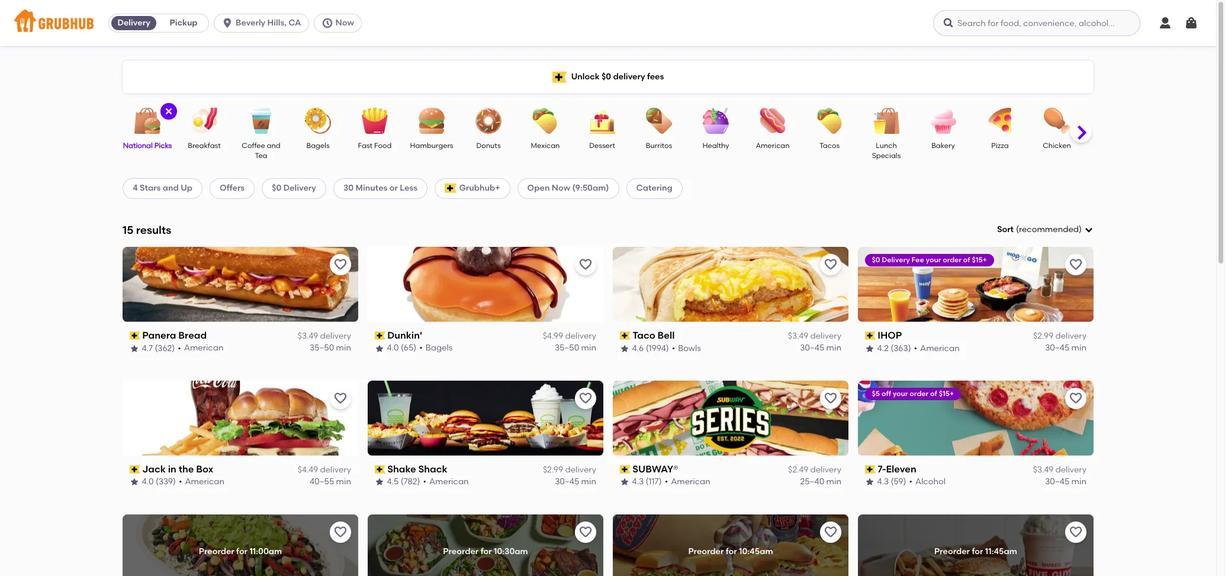 Task type: vqa. For each thing, say whether or not it's contained in the screenshot.
pennsylvania
no



Task type: describe. For each thing, give the bounding box(es) containing it.
10:30am
[[494, 547, 528, 557]]

taco
[[633, 330, 656, 341]]

sort ( recommended )
[[998, 225, 1082, 235]]

4.2 (363)
[[878, 343, 912, 353]]

picks
[[154, 142, 172, 150]]

svg image
[[164, 107, 174, 116]]

pickup
[[170, 18, 198, 28]]

7-eleven logo image
[[858, 381, 1094, 456]]

grubhub plus flag logo image for unlock $0 delivery fees
[[553, 71, 567, 83]]

fast
[[358, 142, 373, 150]]

• for jack in the box
[[179, 477, 182, 487]]

25–40
[[801, 477, 825, 487]]

0 horizontal spatial and
[[163, 183, 179, 193]]

$2.49
[[789, 465, 809, 475]]

now inside now button
[[336, 18, 354, 28]]

hamburgers image
[[411, 108, 453, 134]]

healthy image
[[696, 108, 737, 134]]

american for shake shack
[[430, 477, 469, 487]]

4.5
[[387, 477, 399, 487]]

30–45 min for 7-eleven
[[1046, 477, 1087, 487]]

30–45 for shake shack
[[555, 477, 580, 487]]

0 horizontal spatial bagels
[[307, 142, 330, 150]]

$2.99 delivery for ihop
[[1034, 331, 1087, 341]]

$3.49 for panera bread
[[298, 331, 318, 341]]

specials
[[872, 152, 901, 160]]

1 vertical spatial now
[[552, 183, 571, 193]]

(117)
[[646, 477, 662, 487]]

panera bread
[[143, 330, 207, 341]]

$3.49 delivery for taco bell
[[788, 331, 842, 341]]

40–55
[[310, 477, 334, 487]]

dunkin'
[[388, 330, 423, 341]]

donuts image
[[468, 108, 510, 134]]

american for ihop
[[921, 343, 961, 353]]

less
[[400, 183, 418, 193]]

beverly hills, ca
[[236, 18, 301, 28]]

7-eleven
[[878, 464, 917, 475]]

$4.49
[[298, 465, 318, 475]]

shake
[[388, 464, 417, 475]]

bakery
[[932, 142, 956, 150]]

• american for ihop
[[915, 343, 961, 353]]

$3.49 for 7-eleven
[[1034, 465, 1054, 475]]

30–45 for taco bell
[[800, 343, 825, 353]]

coffee and tea
[[242, 142, 281, 160]]

$3.49 delivery for panera bread
[[298, 331, 351, 341]]

the
[[179, 464, 194, 475]]

american down american image
[[756, 142, 790, 150]]

• american for panera bread
[[178, 343, 224, 353]]

1 horizontal spatial your
[[927, 256, 942, 264]]

• for shake shack
[[424, 477, 427, 487]]

minutes
[[356, 183, 388, 193]]

min for shake shack
[[582, 477, 597, 487]]

(1994)
[[646, 343, 670, 353]]

min for jack in the box
[[336, 477, 351, 487]]

burritos
[[646, 142, 673, 150]]

unlock $0 delivery fees
[[572, 72, 664, 82]]

preorder for preorder for 10:30am
[[443, 547, 479, 557]]

4.2
[[878, 343, 889, 353]]

eleven
[[887, 464, 917, 475]]

subscription pass image for taco bell
[[620, 332, 631, 340]]

4 stars and up
[[133, 183, 193, 193]]

main navigation navigation
[[0, 0, 1217, 46]]

(363)
[[891, 343, 912, 353]]

$3.49 for taco bell
[[788, 331, 809, 341]]

(
[[1017, 225, 1020, 235]]

jack in the box logo image
[[123, 381, 358, 456]]

coffee and tea image
[[241, 108, 282, 134]]

ca
[[289, 18, 301, 28]]

(782)
[[401, 477, 421, 487]]

• bagels
[[420, 343, 453, 353]]

min for dunkin'
[[582, 343, 597, 353]]

star icon image for jack in the box
[[130, 478, 139, 487]]

$2.49 delivery
[[789, 465, 842, 475]]

preorder for preorder for 11:00am
[[199, 547, 234, 557]]

recommended
[[1020, 225, 1079, 235]]

(339)
[[156, 477, 176, 487]]

star icon image for dunkin'
[[375, 344, 385, 353]]

dunkin' logo image
[[368, 247, 604, 322]]

tacos
[[820, 142, 840, 150]]

min for subway®
[[827, 477, 842, 487]]

preorder for 10:45am
[[689, 547, 774, 557]]

mexican image
[[525, 108, 566, 134]]

$2.99 delivery for shake shack
[[543, 465, 597, 475]]

mexican
[[531, 142, 560, 150]]

subway®
[[633, 464, 679, 475]]

• alcohol
[[910, 477, 946, 487]]

10:45am
[[739, 547, 774, 557]]

hills,
[[268, 18, 287, 28]]

star icon image for ihop
[[866, 344, 875, 353]]

breakfast image
[[184, 108, 225, 134]]

$4.49 delivery
[[298, 465, 351, 475]]

preorder for 11:00am
[[199, 547, 282, 557]]

0 horizontal spatial $15+
[[940, 390, 955, 398]]

$2.99 for ihop
[[1034, 331, 1054, 341]]

pizza
[[992, 142, 1009, 150]]

svg image inside now button
[[321, 17, 333, 29]]

4.7 (362)
[[142, 343, 175, 353]]

• for subway®
[[665, 477, 669, 487]]

subscription pass image for shake shack
[[375, 466, 385, 474]]

taco bell logo image
[[613, 247, 849, 322]]

catering
[[637, 183, 673, 193]]

4
[[133, 183, 138, 193]]

)
[[1079, 225, 1082, 235]]

american image
[[752, 108, 794, 134]]

american for jack in the box
[[185, 477, 225, 487]]

star icon image for taco bell
[[620, 344, 630, 353]]

beverly
[[236, 18, 266, 28]]

30–45 min for ihop
[[1046, 343, 1087, 353]]

15 results
[[123, 223, 171, 237]]

4.3 (117)
[[633, 477, 662, 487]]

national picks image
[[127, 108, 168, 134]]

30–45 min for shake shack
[[555, 477, 597, 487]]

• for panera bread
[[178, 343, 181, 353]]

star icon image for panera bread
[[130, 344, 139, 353]]

delivery button
[[109, 14, 159, 33]]

up
[[181, 183, 193, 193]]

taco bell
[[633, 330, 675, 341]]

ihop
[[878, 330, 903, 341]]

$5
[[873, 390, 881, 398]]

30–45 for 7-eleven
[[1046, 477, 1070, 487]]

alcohol
[[916, 477, 946, 487]]

delivery for shake shack
[[565, 465, 597, 475]]

0 vertical spatial of
[[964, 256, 971, 264]]

lunch specials
[[872, 142, 901, 160]]

open
[[528, 183, 550, 193]]

delivery for jack in the box
[[320, 465, 351, 475]]

• american for shake shack
[[424, 477, 469, 487]]

4.6 (1994)
[[633, 343, 670, 353]]

burritos image
[[639, 108, 680, 134]]

stars
[[140, 183, 161, 193]]

dessert image
[[582, 108, 623, 134]]

fees
[[647, 72, 664, 82]]

subscription pass image for 7-eleven
[[866, 466, 876, 474]]

national
[[123, 142, 153, 150]]

fast food image
[[354, 108, 396, 134]]



Task type: locate. For each thing, give the bounding box(es) containing it.
Search for food, convenience, alcohol... search field
[[934, 10, 1141, 36]]

4.0 down jack
[[142, 477, 154, 487]]

• american for jack in the box
[[179, 477, 225, 487]]

for left 11:45am
[[972, 547, 984, 557]]

4.3
[[633, 477, 644, 487], [878, 477, 890, 487]]

star icon image left 4.6 on the right bottom of the page
[[620, 344, 630, 353]]

(362)
[[155, 343, 175, 353]]

$0 left fee
[[873, 256, 881, 264]]

min for 7-eleven
[[1072, 477, 1087, 487]]

1 horizontal spatial order
[[944, 256, 962, 264]]

delivery
[[118, 18, 150, 28], [284, 183, 316, 193], [883, 256, 911, 264]]

delivery for ihop
[[1056, 331, 1087, 341]]

1 35–50 min from the left
[[310, 343, 351, 353]]

0 vertical spatial your
[[927, 256, 942, 264]]

save this restaurant image
[[579, 258, 593, 272], [334, 391, 348, 406], [579, 391, 593, 406], [334, 525, 348, 539], [579, 525, 593, 539], [1069, 525, 1084, 539]]

subscription pass image left shake
[[375, 466, 385, 474]]

0 horizontal spatial now
[[336, 18, 354, 28]]

0 horizontal spatial $2.99 delivery
[[543, 465, 597, 475]]

star icon image for subway®
[[620, 478, 630, 487]]

• down panera bread
[[178, 343, 181, 353]]

1 horizontal spatial bagels
[[426, 343, 453, 353]]

4.3 for 7-eleven
[[878, 477, 890, 487]]

4.0
[[387, 343, 399, 353], [142, 477, 154, 487]]

4.3 down 7-
[[878, 477, 890, 487]]

panera bread logo image
[[123, 247, 358, 322]]

(9:50am)
[[573, 183, 609, 193]]

preorder left 11:45am
[[935, 547, 970, 557]]

donuts
[[477, 142, 501, 150]]

preorder for preorder for 11:45am
[[935, 547, 970, 557]]

$0 right the unlock
[[602, 72, 611, 82]]

30–45 min
[[800, 343, 842, 353], [1046, 343, 1087, 353], [555, 477, 597, 487], [1046, 477, 1087, 487]]

0 vertical spatial grubhub plus flag logo image
[[553, 71, 567, 83]]

•
[[178, 343, 181, 353], [420, 343, 423, 353], [673, 343, 676, 353], [915, 343, 918, 353], [179, 477, 182, 487], [424, 477, 427, 487], [665, 477, 669, 487], [910, 477, 913, 487]]

for
[[236, 547, 248, 557], [481, 547, 492, 557], [726, 547, 737, 557], [972, 547, 984, 557]]

1 vertical spatial grubhub plus flag logo image
[[445, 184, 457, 193]]

3 preorder from the left
[[689, 547, 724, 557]]

fee
[[912, 256, 925, 264]]

1 horizontal spatial now
[[552, 183, 571, 193]]

• right (117)
[[665, 477, 669, 487]]

preorder left 10:45am
[[689, 547, 724, 557]]

0 horizontal spatial $3.49 delivery
[[298, 331, 351, 341]]

1 for from the left
[[236, 547, 248, 557]]

none field containing sort
[[998, 224, 1094, 236]]

1 horizontal spatial $2.99 delivery
[[1034, 331, 1087, 341]]

1 vertical spatial order
[[911, 390, 929, 398]]

save this restaurant image
[[334, 258, 348, 272], [824, 258, 838, 272], [1069, 258, 1084, 272], [824, 391, 838, 406], [1069, 391, 1084, 406], [824, 525, 838, 539]]

for for 11:00am
[[236, 547, 248, 557]]

american right "(363)"
[[921, 343, 961, 353]]

$2.99 for shake shack
[[543, 465, 563, 475]]

(59)
[[892, 477, 907, 487]]

grubhub plus flag logo image left grubhub+
[[445, 184, 457, 193]]

0 horizontal spatial 4.3
[[633, 477, 644, 487]]

delivery left pickup
[[118, 18, 150, 28]]

dessert
[[590, 142, 615, 150]]

fast food
[[358, 142, 392, 150]]

delivery for dunkin'
[[565, 331, 597, 341]]

and up tea on the left top of page
[[267, 142, 281, 150]]

1 preorder from the left
[[199, 547, 234, 557]]

0 horizontal spatial grubhub plus flag logo image
[[445, 184, 457, 193]]

0 horizontal spatial $0
[[272, 183, 282, 193]]

4 preorder from the left
[[935, 547, 970, 557]]

pickup button
[[159, 14, 209, 33]]

star icon image left 4.7 on the bottom of the page
[[130, 344, 139, 353]]

4.0 left (65)
[[387, 343, 399, 353]]

beverly hills, ca button
[[214, 14, 314, 33]]

subscription pass image for ihop
[[866, 332, 876, 340]]

0 horizontal spatial 35–50 min
[[310, 343, 351, 353]]

0 horizontal spatial your
[[894, 390, 909, 398]]

35–50 for dunkin'
[[555, 343, 580, 353]]

$5 off your order of $15+
[[873, 390, 955, 398]]

1 horizontal spatial 35–50 min
[[555, 343, 597, 353]]

None field
[[998, 224, 1094, 236]]

4.7
[[142, 343, 153, 353]]

delivery for taco bell
[[811, 331, 842, 341]]

1 horizontal spatial grubhub plus flag logo image
[[553, 71, 567, 83]]

american for panera bread
[[184, 343, 224, 353]]

1 horizontal spatial delivery
[[284, 183, 316, 193]]

• american down 'bread'
[[178, 343, 224, 353]]

• right '(782)'
[[424, 477, 427, 487]]

subscription pass image for panera bread
[[130, 332, 140, 340]]

american for subway®
[[672, 477, 711, 487]]

• for ihop
[[915, 343, 918, 353]]

min for ihop
[[1072, 343, 1087, 353]]

$0 down coffee and tea
[[272, 183, 282, 193]]

bell
[[658, 330, 675, 341]]

bagels down bagels image
[[307, 142, 330, 150]]

1 horizontal spatial $3.49
[[788, 331, 809, 341]]

1 horizontal spatial and
[[267, 142, 281, 150]]

0 vertical spatial bagels
[[307, 142, 330, 150]]

4.3 for subway®
[[633, 477, 644, 487]]

delivery left fee
[[883, 256, 911, 264]]

for left 11:00am
[[236, 547, 248, 557]]

$2.99
[[1034, 331, 1054, 341], [543, 465, 563, 475]]

$2.99 delivery
[[1034, 331, 1087, 341], [543, 465, 597, 475]]

in
[[168, 464, 177, 475]]

11:00am
[[250, 547, 282, 557]]

star icon image for 7-eleven
[[866, 478, 875, 487]]

35–50 min for panera bread
[[310, 343, 351, 353]]

order right fee
[[944, 256, 962, 264]]

subway® logo image
[[613, 381, 849, 456]]

1 vertical spatial 4.0
[[142, 477, 154, 487]]

panera
[[143, 330, 177, 341]]

star icon image left 4.5
[[375, 478, 385, 487]]

and inside coffee and tea
[[267, 142, 281, 150]]

$4.99 delivery
[[543, 331, 597, 341]]

• right (59)
[[910, 477, 913, 487]]

• american down box
[[179, 477, 225, 487]]

subscription pass image left ihop
[[866, 332, 876, 340]]

preorder for 11:45am
[[935, 547, 1018, 557]]

$0 for $0 delivery
[[272, 183, 282, 193]]

• american down shack
[[424, 477, 469, 487]]

1 vertical spatial your
[[894, 390, 909, 398]]

subscription pass image for dunkin'
[[375, 332, 385, 340]]

now right open
[[552, 183, 571, 193]]

subscription pass image left jack
[[130, 466, 140, 474]]

of right fee
[[964, 256, 971, 264]]

chicken
[[1043, 142, 1072, 150]]

• american for subway®
[[665, 477, 711, 487]]

star icon image left '4.0 (65)'
[[375, 344, 385, 353]]

1 vertical spatial $0
[[272, 183, 282, 193]]

jack in the box
[[143, 464, 214, 475]]

off
[[882, 390, 892, 398]]

svg image inside beverly hills, ca button
[[222, 17, 233, 29]]

2 horizontal spatial $3.49
[[1034, 465, 1054, 475]]

4.0 for jack in the box
[[142, 477, 154, 487]]

0 vertical spatial delivery
[[118, 18, 150, 28]]

your right fee
[[927, 256, 942, 264]]

• down bell
[[673, 343, 676, 353]]

0 vertical spatial $0
[[602, 72, 611, 82]]

0 horizontal spatial 4.0
[[142, 477, 154, 487]]

now right ca
[[336, 18, 354, 28]]

star icon image left 4.0 (339)
[[130, 478, 139, 487]]

$0 for $0 delivery fee your order of $15+
[[873, 256, 881, 264]]

30–45 for ihop
[[1046, 343, 1070, 353]]

bagels image
[[297, 108, 339, 134]]

• american right "(363)"
[[915, 343, 961, 353]]

• right (65)
[[420, 343, 423, 353]]

delivery left 30
[[284, 183, 316, 193]]

0 vertical spatial $2.99
[[1034, 331, 1054, 341]]

$3.49 delivery for 7-eleven
[[1034, 465, 1087, 475]]

2 4.3 from the left
[[878, 477, 890, 487]]

preorder for preorder for 10:45am
[[689, 547, 724, 557]]

healthy
[[703, 142, 730, 150]]

• right "(363)"
[[915, 343, 918, 353]]

for for 10:45am
[[726, 547, 737, 557]]

grubhub+
[[459, 183, 500, 193]]

0 horizontal spatial of
[[931, 390, 938, 398]]

sort
[[998, 225, 1014, 235]]

• bowls
[[673, 343, 702, 353]]

delivery for 7-eleven
[[1056, 465, 1087, 475]]

hamburgers
[[410, 142, 454, 150]]

order right off
[[911, 390, 929, 398]]

star icon image for shake shack
[[375, 478, 385, 487]]

for for 11:45am
[[972, 547, 984, 557]]

bagels right (65)
[[426, 343, 453, 353]]

subscription pass image left 7-
[[866, 466, 876, 474]]

american down box
[[185, 477, 225, 487]]

2 vertical spatial delivery
[[883, 256, 911, 264]]

0 vertical spatial 4.0
[[387, 343, 399, 353]]

subscription pass image for subway®
[[620, 466, 631, 474]]

unlock
[[572, 72, 600, 82]]

30
[[344, 183, 354, 193]]

american down 'bread'
[[184, 343, 224, 353]]

1 horizontal spatial $15+
[[973, 256, 988, 264]]

4.3 left (117)
[[633, 477, 644, 487]]

1 horizontal spatial 4.0
[[387, 343, 399, 353]]

1 horizontal spatial 35–50
[[555, 343, 580, 353]]

0 vertical spatial now
[[336, 18, 354, 28]]

0 horizontal spatial delivery
[[118, 18, 150, 28]]

preorder left 11:00am
[[199, 547, 234, 557]]

grubhub plus flag logo image
[[553, 71, 567, 83], [445, 184, 457, 193]]

tea
[[255, 152, 268, 160]]

4.5 (782)
[[387, 477, 421, 487]]

$4.99
[[543, 331, 563, 341]]

1 vertical spatial $2.99 delivery
[[543, 465, 597, 475]]

1 vertical spatial $15+
[[940, 390, 955, 398]]

1 35–50 from the left
[[310, 343, 334, 353]]

tacos image
[[809, 108, 851, 134]]

american right (117)
[[672, 477, 711, 487]]

national picks
[[123, 142, 172, 150]]

chicken image
[[1037, 108, 1078, 134]]

ihop logo image
[[858, 247, 1094, 322]]

results
[[136, 223, 171, 237]]

box
[[197, 464, 214, 475]]

now button
[[314, 14, 367, 33]]

subscription pass image
[[130, 332, 140, 340], [866, 332, 876, 340], [130, 466, 140, 474], [620, 466, 631, 474]]

2 horizontal spatial delivery
[[883, 256, 911, 264]]

1 vertical spatial delivery
[[284, 183, 316, 193]]

1 vertical spatial and
[[163, 183, 179, 193]]

4.0 (339)
[[142, 477, 176, 487]]

3 for from the left
[[726, 547, 737, 557]]

2 for from the left
[[481, 547, 492, 557]]

grubhub plus flag logo image left the unlock
[[553, 71, 567, 83]]

• for dunkin'
[[420, 343, 423, 353]]

shack
[[419, 464, 448, 475]]

4.0 for dunkin'
[[387, 343, 399, 353]]

30–45 min for taco bell
[[800, 343, 842, 353]]

1 vertical spatial of
[[931, 390, 938, 398]]

2 preorder from the left
[[443, 547, 479, 557]]

$3.49
[[298, 331, 318, 341], [788, 331, 809, 341], [1034, 465, 1054, 475]]

0 vertical spatial $15+
[[973, 256, 988, 264]]

0 horizontal spatial 35–50
[[310, 343, 334, 353]]

2 horizontal spatial $0
[[873, 256, 881, 264]]

2 horizontal spatial $3.49 delivery
[[1034, 465, 1087, 475]]

your
[[927, 256, 942, 264], [894, 390, 909, 398]]

1 vertical spatial $2.99
[[543, 465, 563, 475]]

0 horizontal spatial $3.49
[[298, 331, 318, 341]]

for left 10:30am
[[481, 547, 492, 557]]

coffee
[[242, 142, 265, 150]]

$15+
[[973, 256, 988, 264], [940, 390, 955, 398]]

order
[[944, 256, 962, 264], [911, 390, 929, 398]]

bagels
[[307, 142, 330, 150], [426, 343, 453, 353]]

• for 7-eleven
[[910, 477, 913, 487]]

subscription pass image left subway®
[[620, 466, 631, 474]]

• for taco bell
[[673, 343, 676, 353]]

vegan image
[[1094, 108, 1135, 134]]

star icon image left 4.3 (117)
[[620, 478, 630, 487]]

offers
[[220, 183, 245, 193]]

subscription pass image for jack in the box
[[130, 466, 140, 474]]

0 vertical spatial order
[[944, 256, 962, 264]]

delivery
[[613, 72, 646, 82], [320, 331, 351, 341], [565, 331, 597, 341], [811, 331, 842, 341], [1056, 331, 1087, 341], [320, 465, 351, 475], [565, 465, 597, 475], [811, 465, 842, 475], [1056, 465, 1087, 475]]

shake shack logo image
[[368, 381, 604, 456]]

delivery for subway®
[[811, 465, 842, 475]]

pizza image
[[980, 108, 1021, 134]]

delivery for $0 delivery fee your order of $15+
[[883, 256, 911, 264]]

subscription pass image left taco
[[620, 332, 631, 340]]

0 vertical spatial $2.99 delivery
[[1034, 331, 1087, 341]]

1 vertical spatial bagels
[[426, 343, 453, 353]]

for for 10:30am
[[481, 547, 492, 557]]

0 horizontal spatial $2.99
[[543, 465, 563, 475]]

40–55 min
[[310, 477, 351, 487]]

2 35–50 from the left
[[555, 343, 580, 353]]

preorder left 10:30am
[[443, 547, 479, 557]]

preorder for 10:30am
[[443, 547, 528, 557]]

jack
[[143, 464, 166, 475]]

35–50 min for dunkin'
[[555, 343, 597, 353]]

1 horizontal spatial $0
[[602, 72, 611, 82]]

delivery for $0 delivery
[[284, 183, 316, 193]]

svg image
[[1159, 16, 1173, 30], [1185, 16, 1199, 30], [222, 17, 233, 29], [321, 17, 333, 29], [943, 17, 955, 29], [1085, 225, 1094, 235]]

4 for from the left
[[972, 547, 984, 557]]

delivery for panera bread
[[320, 331, 351, 341]]

2 35–50 min from the left
[[555, 343, 597, 353]]

1 horizontal spatial 4.3
[[878, 477, 890, 487]]

star icon image left 4.2
[[866, 344, 875, 353]]

lunch
[[876, 142, 897, 150]]

and left up
[[163, 183, 179, 193]]

min for taco bell
[[827, 343, 842, 353]]

min for panera bread
[[336, 343, 351, 353]]

american
[[756, 142, 790, 150], [184, 343, 224, 353], [921, 343, 961, 353], [185, 477, 225, 487], [430, 477, 469, 487], [672, 477, 711, 487]]

4.3 (59)
[[878, 477, 907, 487]]

your right off
[[894, 390, 909, 398]]

$0 delivery
[[272, 183, 316, 193]]

30–45
[[800, 343, 825, 353], [1046, 343, 1070, 353], [555, 477, 580, 487], [1046, 477, 1070, 487]]

1 horizontal spatial of
[[964, 256, 971, 264]]

$0 delivery fee your order of $15+
[[873, 256, 988, 264]]

breakfast
[[188, 142, 221, 150]]

1 4.3 from the left
[[633, 477, 644, 487]]

shake shack
[[388, 464, 448, 475]]

min
[[336, 343, 351, 353], [582, 343, 597, 353], [827, 343, 842, 353], [1072, 343, 1087, 353], [336, 477, 351, 487], [582, 477, 597, 487], [827, 477, 842, 487], [1072, 477, 1087, 487]]

0 vertical spatial and
[[267, 142, 281, 150]]

subscription pass image
[[375, 332, 385, 340], [620, 332, 631, 340], [375, 466, 385, 474], [866, 466, 876, 474]]

american down shack
[[430, 477, 469, 487]]

lunch specials image
[[866, 108, 908, 134]]

delivery inside button
[[118, 18, 150, 28]]

(65)
[[401, 343, 417, 353]]

star icon image
[[130, 344, 139, 353], [375, 344, 385, 353], [620, 344, 630, 353], [866, 344, 875, 353], [130, 478, 139, 487], [375, 478, 385, 487], [620, 478, 630, 487], [866, 478, 875, 487]]

1 horizontal spatial $3.49 delivery
[[788, 331, 842, 341]]

• american right (117)
[[665, 477, 711, 487]]

of right off
[[931, 390, 938, 398]]

11:45am
[[986, 547, 1018, 557]]

subscription pass image left panera
[[130, 332, 140, 340]]

bowls
[[679, 343, 702, 353]]

2 vertical spatial $0
[[873, 256, 881, 264]]

star icon image left 4.3 (59) at bottom
[[866, 478, 875, 487]]

• down 'jack in the box'
[[179, 477, 182, 487]]

subscription pass image left dunkin'
[[375, 332, 385, 340]]

$0
[[602, 72, 611, 82], [272, 183, 282, 193], [873, 256, 881, 264]]

bakery image
[[923, 108, 965, 134]]

4.6
[[633, 343, 644, 353]]

1 horizontal spatial $2.99
[[1034, 331, 1054, 341]]

food
[[374, 142, 392, 150]]

bread
[[179, 330, 207, 341]]

35–50 for panera bread
[[310, 343, 334, 353]]

0 horizontal spatial order
[[911, 390, 929, 398]]

grubhub plus flag logo image for grubhub+
[[445, 184, 457, 193]]

for left 10:45am
[[726, 547, 737, 557]]



